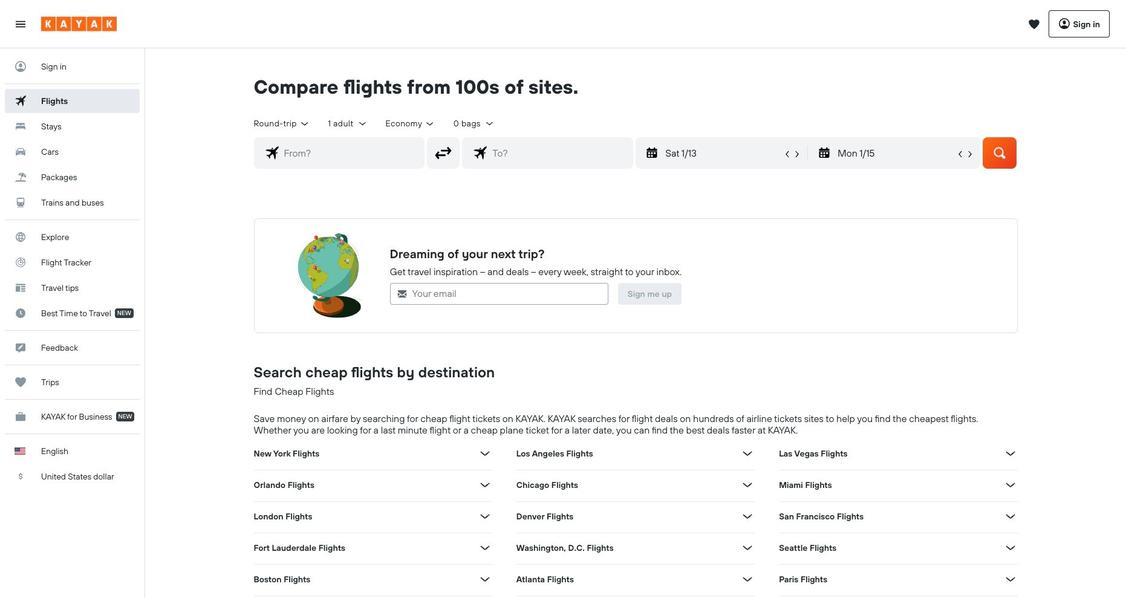 Task type: vqa. For each thing, say whether or not it's contained in the screenshot.
THE TRIP TYPE ROUND-TRIP field
yes



Task type: describe. For each thing, give the bounding box(es) containing it.
saturday january 13th element
[[666, 146, 783, 160]]

Flight destination input text field
[[488, 138, 633, 168]]

navigation menu image
[[15, 18, 27, 30]]

Enter your email address to sign up for our newsletter text field
[[408, 284, 608, 304]]

Cabin type Economy field
[[386, 118, 436, 129]]



Task type: locate. For each thing, give the bounding box(es) containing it.
united states (english) image
[[15, 448, 25, 455]]

Trip type Round-trip field
[[254, 118, 310, 129]]

swap departure airport and destination airport image
[[432, 141, 455, 164]]

monday january 15th element
[[838, 146, 956, 160]]

Flight origin input text field
[[279, 138, 424, 168]]



